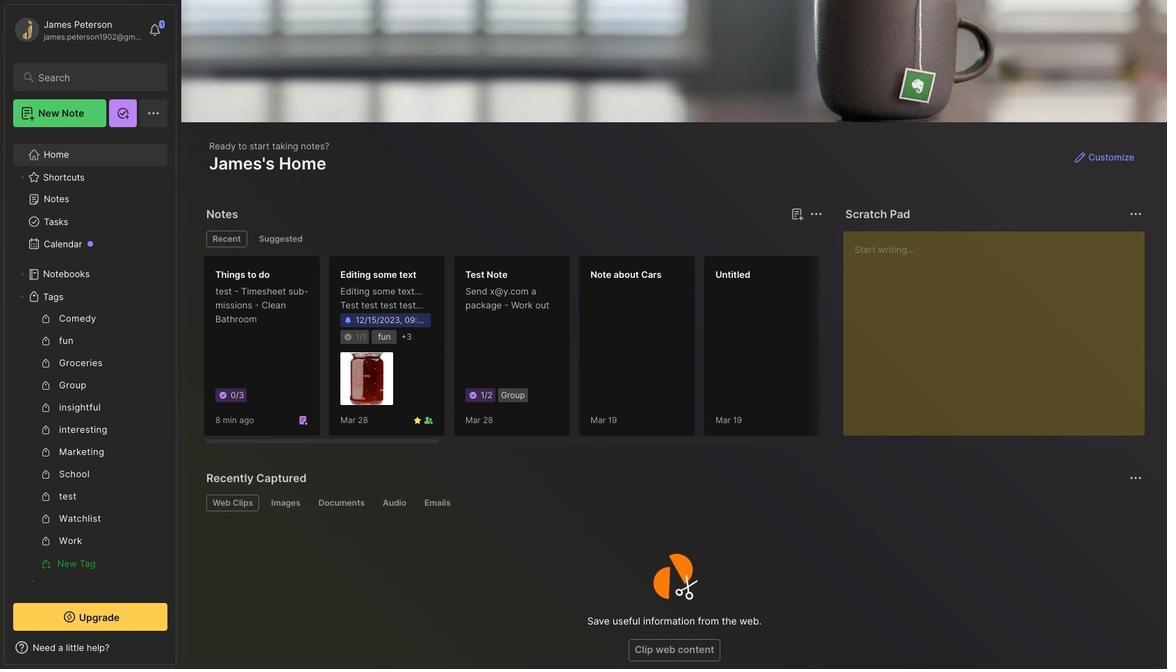 Task type: vqa. For each thing, say whether or not it's contained in the screenshot.
search box in Main Element
yes



Task type: locate. For each thing, give the bounding box(es) containing it.
row group
[[204, 256, 1167, 445]]

1 vertical spatial tab list
[[206, 495, 1140, 511]]

1 tab list from the top
[[206, 231, 821, 247]]

group inside main element
[[13, 308, 159, 575]]

2 more actions image from the left
[[1128, 206, 1144, 222]]

None search field
[[38, 69, 155, 85]]

more actions image
[[1128, 470, 1144, 486]]

group
[[13, 308, 159, 575]]

more actions image
[[808, 206, 825, 222], [1128, 206, 1144, 222]]

0 horizontal spatial more actions image
[[808, 206, 825, 222]]

0 vertical spatial tab list
[[206, 231, 821, 247]]

tree
[[5, 135, 176, 627]]

tab list
[[206, 231, 821, 247], [206, 495, 1140, 511]]

Search text field
[[38, 71, 155, 84]]

expand notebooks image
[[18, 270, 26, 279]]

1 horizontal spatial more actions image
[[1128, 206, 1144, 222]]

Account field
[[13, 16, 142, 44]]

tab
[[206, 231, 247, 247], [253, 231, 309, 247], [206, 495, 259, 511], [265, 495, 307, 511], [312, 495, 371, 511], [377, 495, 413, 511], [418, 495, 457, 511]]

More actions field
[[807, 204, 826, 224], [1126, 204, 1146, 224], [1126, 468, 1146, 488]]

main element
[[0, 0, 181, 669]]



Task type: describe. For each thing, give the bounding box(es) containing it.
none search field inside main element
[[38, 69, 155, 85]]

click to collapse image
[[175, 643, 186, 660]]

1 more actions image from the left
[[808, 206, 825, 222]]

tree inside main element
[[5, 135, 176, 627]]

expand tags image
[[18, 293, 26, 301]]

thumbnail image
[[340, 352, 393, 405]]

2 tab list from the top
[[206, 495, 1140, 511]]

WHAT'S NEW field
[[5, 636, 176, 659]]

Start writing… text field
[[855, 231, 1144, 425]]



